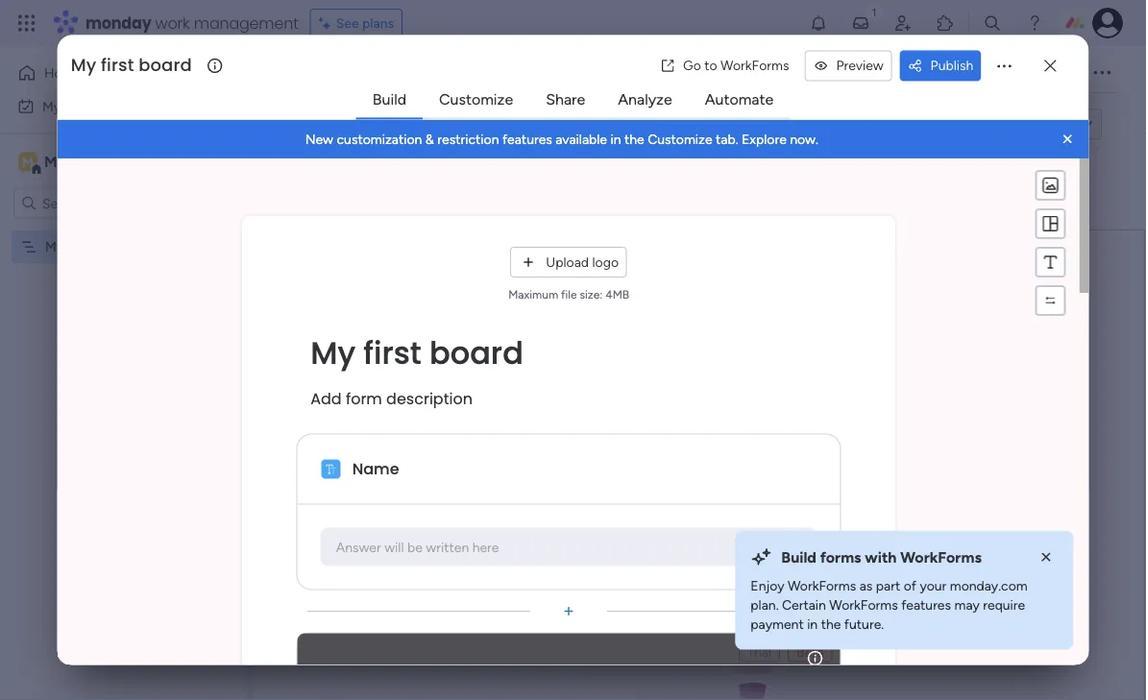 Task type: locate. For each thing, give the bounding box(es) containing it.
plan.
[[751, 598, 779, 614]]

1 horizontal spatial customize
[[648, 132, 712, 148]]

edit form button
[[291, 109, 363, 140]]

first inside form form
[[363, 332, 421, 375]]

close image inside build forms with workforms alert
[[1037, 548, 1057, 568]]

my up my work
[[71, 53, 96, 78]]

customize inside tab list
[[439, 90, 513, 109]]

in inside enjoy workforms as part of your monday.com plan. certain workforms features may require payment in the future.
[[807, 617, 818, 633]]

0 horizontal spatial close image
[[1037, 548, 1057, 568]]

1 horizontal spatial close image
[[1059, 130, 1078, 149]]

maximum
[[508, 288, 558, 302]]

0 horizontal spatial features
[[502, 132, 552, 148]]

edit
[[299, 116, 323, 133]]

0 horizontal spatial first
[[67, 239, 91, 255]]

features inside banner banner
[[502, 132, 552, 148]]

preview button
[[805, 50, 893, 81]]

1 vertical spatial features
[[902, 598, 952, 614]]

gantt
[[676, 65, 711, 81]]

in right available
[[610, 132, 621, 148]]

board down 'search in workspace' field
[[94, 239, 129, 255]]

build
[[373, 90, 407, 109], [782, 549, 817, 567]]

main
[[44, 153, 78, 171]]

my first board down 'search in workspace' field
[[45, 239, 129, 255]]

first up add form description
[[363, 332, 421, 375]]

workspace
[[82, 153, 158, 171]]

/
[[1057, 65, 1062, 81]]

0 vertical spatial the
[[624, 132, 644, 148]]

form for copy
[[1014, 116, 1042, 132]]

my first board up "description"
[[310, 332, 523, 375]]

the
[[624, 132, 644, 148], [821, 617, 841, 633]]

gantt button
[[662, 58, 726, 88]]

my inside my first board field
[[71, 53, 96, 78]]

see plans
[[336, 15, 394, 31]]

name button
[[349, 455, 816, 485]]

1 horizontal spatial first
[[101, 53, 134, 78]]

go
[[683, 58, 701, 74]]

background color and image selector image
[[1041, 176, 1060, 196]]

0 vertical spatial close image
[[1059, 130, 1078, 149]]

in
[[610, 132, 621, 148], [807, 617, 818, 633]]

tab list containing build
[[356, 81, 790, 120]]

work right monday
[[155, 12, 190, 34]]

workforms up automate
[[721, 58, 789, 74]]

m
[[22, 154, 34, 170]]

workforms
[[721, 58, 789, 74], [901, 549, 982, 567], [788, 579, 857, 595], [830, 598, 898, 614]]

as
[[860, 579, 873, 595]]

first inside list box
[[67, 239, 91, 255]]

customize left tab.
[[648, 132, 712, 148]]

1 vertical spatial customize
[[648, 132, 712, 148]]

customize up by
[[439, 90, 513, 109]]

management
[[194, 12, 299, 34]]

customization tools toolbar
[[1035, 171, 1066, 317]]

form inside 'button'
[[1014, 116, 1042, 132]]

upload logo button
[[510, 247, 627, 278]]

work inside button
[[64, 98, 93, 114]]

component__icon image
[[321, 460, 340, 480]]

1 vertical spatial build
[[782, 549, 817, 567]]

1 vertical spatial the
[[821, 617, 841, 633]]

1 vertical spatial in
[[807, 617, 818, 633]]

the inside banner banner
[[624, 132, 644, 148]]

locked
[[614, 664, 665, 685]]

1 horizontal spatial the
[[821, 617, 841, 633]]

1 image
[[866, 1, 883, 23]]

close image
[[1059, 130, 1078, 149], [1037, 548, 1057, 568]]

forms
[[821, 549, 862, 567]]

of
[[904, 579, 917, 595]]

size:
[[579, 288, 602, 302]]

build up powered
[[373, 90, 407, 109]]

build forms with workforms alert
[[736, 531, 1074, 650]]

workspace image
[[18, 151, 37, 173]]

work down home
[[64, 98, 93, 114]]

new
[[305, 132, 333, 148]]

0 vertical spatial board
[[139, 53, 192, 78]]

form
[[1014, 116, 1042, 132], [326, 116, 355, 133], [345, 389, 382, 410]]

here
[[472, 540, 499, 556]]

0 vertical spatial build
[[373, 90, 407, 109]]

part
[[876, 579, 901, 595]]

0 horizontal spatial in
[[610, 132, 621, 148]]

powered
[[386, 115, 446, 133]]

1 horizontal spatial board
[[139, 53, 192, 78]]

0 vertical spatial my first board
[[71, 53, 192, 78]]

my down home
[[42, 98, 61, 114]]

tab list
[[356, 81, 790, 120]]

form right edit
[[326, 116, 355, 133]]

customize link
[[424, 82, 529, 117]]

0 horizontal spatial board
[[94, 239, 129, 255]]

require
[[983, 598, 1026, 614]]

the down certain
[[821, 617, 841, 633]]

automate link
[[690, 82, 789, 117]]

written
[[425, 540, 469, 556]]

first down 'search in workspace' field
[[67, 239, 91, 255]]

my first board
[[71, 53, 192, 78], [45, 239, 129, 255], [310, 332, 523, 375]]

0 vertical spatial customize
[[439, 90, 513, 109]]

1
[[1065, 65, 1071, 81]]

form left link at the right of the page
[[1014, 116, 1042, 132]]

board
[[139, 53, 192, 78], [94, 239, 129, 255], [429, 332, 523, 375]]

features left available
[[502, 132, 552, 148]]

1 vertical spatial board
[[94, 239, 129, 255]]

copy form link
[[978, 116, 1066, 132]]

the down the "analyze"
[[624, 132, 644, 148]]

2 vertical spatial first
[[363, 332, 421, 375]]

board up "description"
[[429, 332, 523, 375]]

invite / 1
[[1020, 65, 1071, 81]]

features down the 'your'
[[902, 598, 952, 614]]

build left forms
[[782, 549, 817, 567]]

my first board down monday
[[71, 53, 192, 78]]

monday.com
[[950, 579, 1028, 595]]

2 vertical spatial board
[[429, 332, 523, 375]]

work for my
[[64, 98, 93, 114]]

answer
[[335, 540, 381, 556]]

option
[[0, 230, 245, 234]]

inbox image
[[852, 13, 871, 33]]

new customization & restriction features available in the customize tab. explore now.
[[305, 132, 818, 148]]

search everything image
[[983, 13, 1002, 33]]

0 horizontal spatial the
[[624, 132, 644, 148]]

1 horizontal spatial work
[[155, 12, 190, 34]]

file
[[561, 288, 576, 302]]

&
[[425, 132, 434, 148]]

0 horizontal spatial work
[[64, 98, 93, 114]]

build inside alert
[[782, 549, 817, 567]]

my up the add
[[310, 332, 355, 375]]

my inside my work button
[[42, 98, 61, 114]]

available
[[556, 132, 607, 148]]

with
[[865, 549, 897, 567]]

1 horizontal spatial features
[[902, 598, 952, 614]]

1 vertical spatial first
[[67, 239, 91, 255]]

2 horizontal spatial board
[[429, 332, 523, 375]]

0 vertical spatial work
[[155, 12, 190, 34]]

form for add
[[345, 389, 382, 410]]

0 horizontal spatial build
[[373, 90, 407, 109]]

in down certain
[[807, 617, 818, 633]]

features
[[502, 132, 552, 148], [902, 598, 952, 614]]

menu image
[[1041, 253, 1060, 272]]

publish button
[[900, 50, 982, 81]]

first up my work button
[[101, 53, 134, 78]]

2 horizontal spatial first
[[363, 332, 421, 375]]

notifications image
[[809, 13, 829, 33]]

go to workforms
[[683, 58, 789, 74]]

trial
[[747, 644, 771, 661]]

be
[[407, 540, 422, 556]]

2 vertical spatial my first board
[[310, 332, 523, 375]]

0 vertical spatial features
[[502, 132, 552, 148]]

share
[[546, 90, 586, 109]]

menu image
[[1041, 215, 1060, 234]]

go to workforms button
[[653, 50, 797, 81]]

1 vertical spatial close image
[[1037, 548, 1057, 568]]

form right the add
[[345, 389, 382, 410]]

1 vertical spatial my first board
[[45, 239, 129, 255]]

explore
[[742, 132, 787, 148]]

1 vertical spatial work
[[64, 98, 93, 114]]

1 horizontal spatial build
[[782, 549, 817, 567]]

customize
[[439, 90, 513, 109], [648, 132, 712, 148]]

0 horizontal spatial customize
[[439, 90, 513, 109]]

0 vertical spatial first
[[101, 53, 134, 78]]

0 vertical spatial in
[[610, 132, 621, 148]]

add
[[310, 389, 341, 410]]

home button
[[12, 58, 207, 88]]

my first board inside list box
[[45, 239, 129, 255]]

see plans button
[[310, 9, 403, 37]]

main workspace
[[44, 153, 158, 171]]

my first board list box
[[0, 227, 245, 523]]

board down monday work management
[[139, 53, 192, 78]]

my
[[71, 53, 96, 78], [42, 98, 61, 114], [45, 239, 64, 255], [310, 332, 355, 375]]

close image inside banner banner
[[1059, 130, 1078, 149]]

1 horizontal spatial in
[[807, 617, 818, 633]]

form inside form
[[345, 389, 382, 410]]

banner banner
[[57, 121, 1089, 159]]

form inside button
[[326, 116, 355, 133]]

my down 'search in workspace' field
[[45, 239, 64, 255]]



Task type: describe. For each thing, give the bounding box(es) containing it.
workforms up future.
[[830, 598, 898, 614]]

to
[[705, 58, 718, 74]]

customization
[[337, 132, 422, 148]]

type
[[574, 664, 610, 685]]

My first board field
[[66, 53, 204, 78]]

more button
[[785, 58, 862, 88]]

form for edit
[[326, 116, 355, 133]]

form
[[740, 65, 771, 81]]

maximum file size: 4mb
[[508, 288, 629, 302]]

in inside banner banner
[[610, 132, 621, 148]]

customize inside banner banner
[[648, 132, 712, 148]]

see
[[336, 15, 359, 31]]

john smith image
[[1093, 8, 1124, 38]]

add view image
[[875, 66, 883, 80]]

4mb
[[605, 288, 629, 302]]

help image
[[1026, 13, 1045, 33]]

by
[[450, 115, 467, 133]]

question
[[499, 664, 570, 685]]

workforms logo image
[[474, 109, 583, 140]]

work for monday
[[155, 12, 190, 34]]

workspace selection element
[[18, 150, 161, 175]]

answer will be written here
[[335, 540, 499, 556]]

add new question image
[[559, 603, 578, 622]]

my work
[[42, 98, 93, 114]]

link
[[1046, 116, 1066, 132]]

board inside field
[[139, 53, 192, 78]]

my first board click to edit element
[[291, 58, 461, 92]]

logo
[[592, 255, 618, 271]]

form form
[[57, 159, 1089, 701]]

name
[[352, 459, 399, 481]]

enjoy workforms as part of your monday.com plan. certain workforms features may require payment in the future.
[[751, 579, 1028, 633]]

analyze link
[[603, 82, 688, 117]]

board inside list box
[[94, 239, 129, 255]]

preview
[[837, 58, 884, 74]]

invite / 1 button
[[984, 58, 1079, 88]]

will
[[384, 540, 404, 556]]

features inside enjoy workforms as part of your monday.com plan. certain workforms features may require payment in the future.
[[902, 598, 952, 614]]

monday work management
[[86, 12, 299, 34]]

workforms up certain
[[788, 579, 857, 595]]

upload
[[546, 255, 589, 271]]

home
[[44, 65, 81, 81]]

now.
[[790, 132, 818, 148]]

build forms with workforms
[[782, 549, 982, 567]]

the inside enjoy workforms as part of your monday.com plan. certain workforms features may require payment in the future.
[[821, 617, 841, 633]]

copy
[[978, 116, 1010, 132]]

board inside form form
[[429, 332, 523, 375]]

my inside form form
[[310, 332, 355, 375]]

invite
[[1020, 65, 1053, 81]]

Search in workspace field
[[40, 192, 161, 214]]

publish
[[931, 58, 974, 74]]

build for build forms with workforms
[[782, 549, 817, 567]]

share link
[[531, 82, 601, 117]]

future.
[[845, 617, 884, 633]]

first inside field
[[101, 53, 134, 78]]

select product image
[[17, 13, 37, 33]]

question type locked
[[499, 664, 665, 685]]

form button
[[726, 58, 785, 88]]

my first board inside field
[[71, 53, 192, 78]]

may
[[955, 598, 980, 614]]

edit form
[[299, 116, 355, 133]]

plans
[[362, 15, 394, 31]]

my work button
[[12, 91, 207, 122]]

build link
[[357, 82, 422, 117]]

upload logo
[[546, 255, 618, 271]]

your
[[920, 579, 947, 595]]

my inside "my first board" list box
[[45, 239, 64, 255]]

invite members image
[[894, 13, 913, 33]]

monday
[[86, 12, 151, 34]]

description
[[386, 389, 472, 410]]

enjoy
[[751, 579, 785, 595]]

tab.
[[716, 132, 738, 148]]

certain
[[782, 598, 827, 614]]

more
[[795, 65, 826, 81]]

apps image
[[936, 13, 955, 33]]

beta
[[796, 644, 824, 661]]

add form description
[[310, 389, 472, 410]]

analyze
[[618, 90, 673, 109]]

restriction
[[437, 132, 499, 148]]

copy form link button
[[943, 109, 1074, 140]]

my first board inside form form
[[310, 332, 523, 375]]

more actions image
[[995, 56, 1014, 75]]

workforms inside button
[[721, 58, 789, 74]]

automate
[[705, 90, 774, 109]]

workforms up the 'your'
[[901, 549, 982, 567]]

payment
[[751, 617, 804, 633]]

build for build
[[373, 90, 407, 109]]

powered by
[[386, 115, 467, 133]]



Task type: vqa. For each thing, say whether or not it's contained in the screenshot.
board in "list box"
yes



